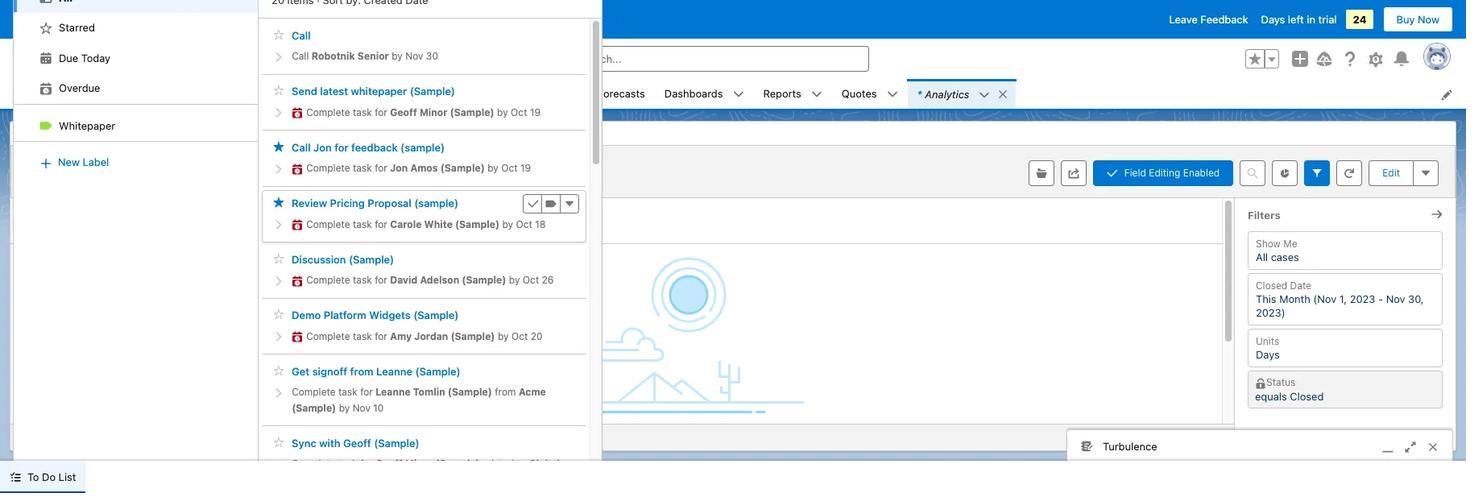 Task type: describe. For each thing, give the bounding box(es) containing it.
signoff
[[312, 365, 347, 378]]

26
[[542, 274, 554, 286]]

carole
[[390, 218, 422, 230]]

search...
[[579, 52, 622, 65]]

(sample) up complete task for geoff minor (sample) by oct 19
[[410, 85, 455, 98]]

whitepaper link
[[14, 111, 258, 141]]

related
[[483, 458, 515, 470]]

nov inside the call element
[[406, 50, 424, 62]]

complete for platform
[[306, 330, 350, 342]]

text default image inside send latest whitepaper (sample) element
[[292, 107, 303, 119]]

opportunities list item
[[397, 79, 504, 109]]

*
[[918, 87, 922, 100]]

text default image inside starred link
[[39, 22, 52, 35]]

feedback
[[1201, 13, 1249, 26]]

list item containing *
[[908, 79, 1017, 109]]

whitepaper
[[59, 119, 115, 132]]

demo platform widgets (sample) link
[[292, 309, 459, 322]]

david
[[390, 274, 418, 286]]

demo platform widgets (sample) element
[[262, 302, 587, 355]]

(sample) right jordan
[[451, 330, 495, 342]]

leave feedback
[[1170, 13, 1249, 26]]

adelson
[[420, 274, 460, 286]]

tomlin
[[413, 386, 445, 398]]

label
[[83, 156, 109, 169]]

global media - 270 widgets (sample)
[[292, 458, 560, 486]]

overdue
[[59, 81, 100, 94]]

text default image inside the reports list item
[[811, 89, 823, 100]]

today
[[81, 51, 110, 64]]

by for send latest whitepaper (sample)
[[497, 106, 508, 118]]

widgets inside global media - 270 widgets (sample)
[[352, 474, 392, 486]]

review
[[292, 197, 327, 210]]

text default image inside demo platform widgets (sample) 'element'
[[292, 331, 303, 343]]

demo platform widgets (sample)
[[292, 309, 459, 322]]

widgets inside 'element'
[[369, 309, 411, 322]]

task for (sample)
[[353, 274, 372, 286]]

complete for latest
[[306, 106, 350, 118]]

media
[[292, 474, 321, 486]]

search... button
[[547, 46, 870, 72]]

text default image inside due today link
[[39, 52, 52, 65]]

acme
[[519, 386, 546, 398]]

minor for by
[[420, 106, 448, 118]]

quotes list item
[[832, 79, 908, 109]]

oct for call jon for feedback (sample)
[[501, 162, 518, 174]]

forecasts link
[[588, 79, 655, 109]]

sync
[[292, 437, 317, 450]]

(sample) inside 'link'
[[401, 141, 445, 154]]

analytics
[[926, 87, 970, 100]]

(sample) inside acme (sample)
[[292, 402, 336, 414]]

(sample) inside "link"
[[349, 253, 394, 266]]

trial
[[1319, 13, 1337, 26]]

task inside sync with geoff (sample) element
[[338, 458, 358, 470]]

send latest whitepaper (sample) link
[[292, 85, 455, 98]]

complete task for carole white (sample) by oct 18
[[306, 218, 546, 230]]

new
[[58, 156, 80, 169]]

oct for review pricing proposal (sample)
[[516, 218, 533, 230]]

task for pricing
[[353, 218, 372, 230]]

send
[[292, 85, 317, 98]]

robotnik
[[312, 50, 355, 62]]

for for complete task for leanne tomlin (sample) from
[[360, 386, 373, 398]]

20
[[531, 330, 543, 342]]

turbulence
[[1103, 440, 1158, 453]]

dashboards list item
[[655, 79, 754, 109]]

for for complete task for geoff minor (sample) by oct 19
[[375, 106, 388, 118]]

send latest whitepaper (sample)
[[292, 85, 455, 98]]

buy
[[1397, 13, 1416, 26]]

minor for related
[[405, 458, 433, 470]]

list
[[59, 471, 76, 484]]

10
[[373, 402, 384, 414]]

text default image inside the whitepaper link
[[39, 120, 52, 132]]

(sample) up jordan
[[414, 309, 459, 322]]

task for platform
[[353, 330, 372, 342]]

with
[[319, 437, 341, 450]]

complete task for leanne tomlin (sample) from
[[292, 386, 519, 398]]

for for complete task for carole white (sample) by oct 18
[[375, 218, 388, 230]]

complete for (sample)
[[306, 274, 350, 286]]

1 list item from the left
[[109, 79, 157, 109]]

sync with geoff (sample) element
[[262, 430, 587, 493]]

due
[[59, 51, 78, 64]]

amy
[[390, 330, 412, 342]]

call for call
[[292, 29, 311, 42]]

buy now
[[1397, 13, 1440, 26]]

starred link
[[14, 13, 258, 43]]

complete task for amy jordan (sample) by oct 20
[[306, 330, 543, 342]]

list containing starred
[[14, 0, 258, 104]]

leave
[[1170, 13, 1198, 26]]

contacts list item
[[312, 79, 397, 109]]

buy now button
[[1383, 6, 1454, 32]]

whitepaper
[[351, 85, 407, 98]]

complete for jon
[[306, 162, 350, 174]]

geoff for complete task for geoff minor (sample) related to
[[376, 458, 403, 470]]

discussion (sample) element
[[262, 246, 587, 299]]

forecasts
[[598, 87, 645, 100]]

(sample) up complete task for geoff minor (sample) related to
[[374, 437, 420, 450]]

dashboards
[[665, 87, 723, 100]]

white
[[424, 218, 453, 230]]

leanne for (sample)
[[377, 365, 413, 378]]

new label
[[58, 156, 109, 169]]

reports link
[[754, 79, 811, 109]]

opportunities link
[[397, 79, 483, 109]]

by for call jon for feedback (sample)
[[488, 162, 499, 174]]

get signoff from leanne (sample) link
[[292, 365, 461, 378]]

sales
[[55, 85, 90, 102]]

30
[[426, 50, 438, 62]]

in
[[1307, 13, 1316, 26]]

discussion
[[292, 253, 346, 266]]

call jon for feedback (sample)
[[292, 141, 445, 154]]



Task type: vqa. For each thing, say whether or not it's contained in the screenshot.
Complete in Get signoff from Leanne (Sample) element
yes



Task type: locate. For each thing, give the bounding box(es) containing it.
demo
[[292, 309, 321, 322]]

oct for send latest whitepaper (sample)
[[511, 106, 528, 118]]

2 list item from the left
[[504, 79, 588, 109]]

oct inside call jon for feedback (sample) element
[[501, 162, 518, 174]]

geoff right with
[[343, 437, 371, 450]]

by left '18'
[[502, 218, 513, 230]]

by inside the discussion (sample) element
[[509, 274, 520, 286]]

reports
[[764, 87, 802, 100]]

text default image down discussion
[[292, 275, 303, 287]]

complete
[[306, 106, 350, 118], [306, 162, 350, 174], [306, 218, 350, 230], [306, 274, 350, 286], [306, 330, 350, 342], [292, 386, 336, 398], [292, 458, 336, 470]]

starred
[[59, 21, 95, 34]]

by
[[392, 50, 403, 62], [497, 106, 508, 118], [488, 162, 499, 174], [502, 218, 513, 230], [509, 274, 520, 286], [498, 330, 509, 342], [336, 402, 353, 414]]

call down call link
[[292, 50, 309, 62]]

complete up review at top
[[306, 162, 350, 174]]

jon
[[314, 141, 332, 154], [390, 162, 408, 174]]

geoff inside send latest whitepaper (sample) element
[[390, 106, 417, 118]]

complete down platform
[[306, 330, 350, 342]]

complete for pricing
[[306, 218, 350, 230]]

jon left "amos"
[[390, 162, 408, 174]]

0 horizontal spatial list item
[[109, 79, 157, 109]]

19 inside call jon for feedback (sample) element
[[521, 162, 531, 174]]

complete inside review pricing proposal (sample) element
[[306, 218, 350, 230]]

overdue link
[[14, 73, 258, 104]]

call link
[[292, 29, 311, 42]]

for inside review pricing proposal (sample) element
[[375, 218, 388, 230]]

complete up media
[[292, 458, 336, 470]]

text default image inside to do list button
[[10, 472, 21, 483]]

(sample) right white
[[455, 218, 500, 230]]

from right signoff
[[350, 365, 374, 378]]

contacts link
[[312, 79, 376, 109]]

complete inside get signoff from leanne (sample) 'element'
[[292, 386, 336, 398]]

nov inside get signoff from leanne (sample) 'element'
[[353, 402, 371, 414]]

proposal
[[368, 197, 412, 210]]

sub page element
[[14, 0, 258, 182]]

oct
[[511, 106, 528, 118], [501, 162, 518, 174], [516, 218, 533, 230], [523, 274, 539, 286], [512, 330, 528, 342]]

contacts
[[322, 87, 366, 100]]

discussion (sample)
[[292, 253, 394, 266]]

list
[[14, 0, 258, 104], [109, 79, 1467, 109]]

task up the nov 10
[[338, 386, 358, 398]]

270
[[331, 474, 349, 486]]

get
[[292, 365, 310, 378]]

complete inside demo platform widgets (sample) 'element'
[[306, 330, 350, 342]]

call inside 'link'
[[292, 141, 311, 154]]

complete down discussion
[[306, 274, 350, 286]]

jon inside call jon for feedback (sample) 'link'
[[314, 141, 332, 154]]

now
[[1419, 13, 1440, 26]]

1 vertical spatial from
[[495, 386, 516, 398]]

call jon for feedback (sample) element
[[262, 134, 587, 187]]

for inside send latest whitepaper (sample) element
[[375, 106, 388, 118]]

discussion (sample) link
[[292, 253, 394, 266]]

call for call robotnik senior by nov 30
[[292, 50, 309, 62]]

minor down opportunities
[[420, 106, 448, 118]]

by inside get signoff from leanne (sample) 'element'
[[336, 402, 353, 414]]

for for call jon for feedback (sample)
[[335, 141, 349, 154]]

1 horizontal spatial jon
[[390, 162, 408, 174]]

call robotnik senior by nov 30
[[292, 50, 438, 62]]

task down send latest whitepaper (sample) link
[[353, 106, 372, 118]]

review pricing proposal (sample) element
[[262, 190, 587, 243]]

oct for demo platform widgets (sample)
[[512, 330, 528, 342]]

2 horizontal spatial list item
[[908, 79, 1017, 109]]

oct inside demo platform widgets (sample) 'element'
[[512, 330, 528, 342]]

for left feedback
[[335, 141, 349, 154]]

(sample) right "amos"
[[441, 162, 485, 174]]

* analytics
[[918, 87, 970, 100]]

1 call from the top
[[292, 29, 311, 42]]

text default image
[[39, 22, 52, 35], [39, 82, 52, 95], [887, 89, 898, 100], [980, 89, 991, 101], [292, 275, 303, 287], [292, 331, 303, 343]]

0 vertical spatial jon
[[314, 141, 332, 154]]

oct inside review pricing proposal (sample) element
[[516, 218, 533, 230]]

(sample) down complete task for geoff minor (sample) related to
[[395, 474, 439, 486]]

19 inside send latest whitepaper (sample) element
[[530, 106, 541, 118]]

minor down acme (sample)
[[405, 458, 433, 470]]

by inside demo platform widgets (sample) 'element'
[[498, 330, 509, 342]]

complete down latest
[[306, 106, 350, 118]]

1 vertical spatial 19
[[521, 162, 531, 174]]

18
[[535, 218, 546, 230]]

nov left 30
[[406, 50, 424, 62]]

complete task for geoff minor (sample) by oct 19
[[306, 106, 541, 118]]

widgets up amy
[[369, 309, 411, 322]]

text default image
[[39, 0, 52, 4], [39, 52, 52, 65], [998, 88, 1009, 100], [733, 89, 744, 100], [811, 89, 823, 100], [292, 107, 303, 119], [39, 120, 52, 132], [292, 163, 303, 175], [292, 219, 303, 231], [10, 472, 21, 483]]

latest
[[320, 85, 348, 98]]

to
[[517, 458, 526, 470]]

call
[[292, 29, 311, 42], [292, 50, 309, 62], [292, 141, 311, 154]]

for inside sync with geoff (sample) element
[[360, 458, 373, 470]]

for for complete task for amy jordan (sample) by oct 20
[[375, 330, 388, 342]]

(sample) down opportunities
[[450, 106, 495, 118]]

task for jon
[[353, 162, 372, 174]]

task inside review pricing proposal (sample) element
[[353, 218, 372, 230]]

get signoff from leanne (sample)
[[292, 365, 461, 378]]

amos
[[411, 162, 438, 174]]

leanne
[[377, 365, 413, 378], [376, 386, 411, 398]]

geoff down whitepaper at the top left of the page
[[390, 106, 417, 118]]

text default image inside the discussion (sample) element
[[292, 275, 303, 287]]

for left david
[[375, 274, 388, 286]]

jordan
[[415, 330, 448, 342]]

0 horizontal spatial nov
[[353, 402, 371, 414]]

text default image left *
[[887, 89, 898, 100]]

-
[[324, 474, 328, 486]]

leanne up 10
[[376, 386, 411, 398]]

nov 10
[[353, 402, 384, 414]]

for inside 'element'
[[375, 330, 388, 342]]

oct for discussion (sample)
[[523, 274, 539, 286]]

0 horizontal spatial from
[[350, 365, 374, 378]]

complete down review at top
[[306, 218, 350, 230]]

to do list button
[[0, 461, 86, 493]]

(sample) up david
[[349, 253, 394, 266]]

for down feedback
[[375, 162, 388, 174]]

(sample)
[[401, 141, 445, 154], [414, 197, 459, 210]]

to do list
[[27, 471, 76, 484]]

accounts link
[[227, 79, 292, 109]]

geoff down sync with geoff (sample) link
[[376, 458, 403, 470]]

2 call from the top
[[292, 50, 309, 62]]

accounts list item
[[227, 79, 312, 109]]

call element
[[262, 22, 587, 75]]

(sample) up "amos"
[[401, 141, 445, 154]]

0 vertical spatial minor
[[420, 106, 448, 118]]

complete inside the discussion (sample) element
[[306, 274, 350, 286]]

minor inside sync with geoff (sample) element
[[405, 458, 433, 470]]

by for demo platform widgets (sample)
[[498, 330, 509, 342]]

leanne for tomlin
[[376, 386, 411, 398]]

feedback
[[351, 141, 398, 154]]

0 vertical spatial from
[[350, 365, 374, 378]]

for down review pricing proposal (sample) link
[[375, 218, 388, 230]]

by right senior
[[392, 50, 403, 62]]

reports list item
[[754, 79, 832, 109]]

task down review pricing proposal (sample) link
[[353, 218, 372, 230]]

by right "amos"
[[488, 162, 499, 174]]

for for complete task for jon amos (sample) by oct 19
[[375, 162, 388, 174]]

by for review pricing proposal (sample)
[[502, 218, 513, 230]]

complete inside send latest whitepaper (sample) element
[[306, 106, 350, 118]]

geoff
[[390, 106, 417, 118], [343, 437, 371, 450], [376, 458, 403, 470]]

complete inside sync with geoff (sample) element
[[292, 458, 336, 470]]

text default image inside call jon for feedback (sample) element
[[292, 163, 303, 175]]

list item
[[109, 79, 157, 109], [504, 79, 588, 109], [908, 79, 1017, 109]]

leanne up 'complete task for leanne tomlin (sample) from'
[[377, 365, 413, 378]]

from left acme
[[495, 386, 516, 398]]

complete down get
[[292, 386, 336, 398]]

leave feedback link
[[1170, 13, 1249, 26]]

(sample)
[[410, 85, 455, 98], [450, 106, 495, 118], [441, 162, 485, 174], [455, 218, 500, 230], [349, 253, 394, 266], [462, 274, 506, 286], [414, 309, 459, 322], [451, 330, 495, 342], [415, 365, 461, 378], [448, 386, 492, 398], [292, 402, 336, 414], [374, 437, 420, 450], [436, 458, 480, 470], [395, 474, 439, 486]]

1 vertical spatial (sample)
[[414, 197, 459, 210]]

opportunities
[[406, 87, 473, 100]]

for left amy
[[375, 330, 388, 342]]

nov left 10
[[353, 402, 371, 414]]

text default image inside review pricing proposal (sample) element
[[292, 219, 303, 231]]

24
[[1354, 13, 1367, 26]]

due today link
[[14, 43, 258, 73]]

quotes
[[842, 87, 877, 100]]

list containing accounts
[[109, 79, 1467, 109]]

dashboards link
[[655, 79, 733, 109]]

get signoff from leanne (sample) element
[[262, 358, 587, 426]]

due today
[[59, 51, 110, 64]]

to
[[27, 471, 39, 484]]

(sample) right tomlin
[[448, 386, 492, 398]]

complete task for jon amos (sample) by oct 19
[[306, 162, 531, 174]]

sync with geoff (sample) link
[[292, 437, 420, 450]]

(sample) up sync
[[292, 402, 336, 414]]

task down demo platform widgets (sample) link
[[353, 330, 372, 342]]

for
[[375, 106, 388, 118], [335, 141, 349, 154], [375, 162, 388, 174], [375, 218, 388, 230], [375, 274, 388, 286], [375, 330, 388, 342], [360, 386, 373, 398], [360, 458, 373, 470]]

complete task for david adelson (sample) by oct 26
[[306, 274, 554, 286]]

by inside review pricing proposal (sample) element
[[502, 218, 513, 230]]

for inside get signoff from leanne (sample) 'element'
[[360, 386, 373, 398]]

2 vertical spatial geoff
[[376, 458, 403, 470]]

0 vertical spatial (sample)
[[401, 141, 445, 154]]

1 vertical spatial geoff
[[343, 437, 371, 450]]

19 for send latest whitepaper (sample)
[[530, 106, 541, 118]]

minor inside send latest whitepaper (sample) element
[[420, 106, 448, 118]]

nov
[[406, 50, 424, 62], [353, 402, 371, 414]]

task inside demo platform widgets (sample) 'element'
[[353, 330, 372, 342]]

task inside call jon for feedback (sample) element
[[353, 162, 372, 174]]

text default image inside list item
[[980, 89, 991, 101]]

minor
[[420, 106, 448, 118], [405, 458, 433, 470]]

1 vertical spatial minor
[[405, 458, 433, 470]]

geoff for complete task for geoff minor (sample) by oct 19
[[390, 106, 417, 118]]

new label button
[[39, 149, 110, 175]]

0 vertical spatial 19
[[530, 106, 541, 118]]

pricing
[[330, 197, 365, 210]]

3 list item from the left
[[908, 79, 1017, 109]]

call down send
[[292, 141, 311, 154]]

review pricing proposal (sample) link
[[292, 197, 459, 210]]

19
[[530, 106, 541, 118], [521, 162, 531, 174]]

(sample) inside global media - 270 widgets (sample)
[[395, 474, 439, 486]]

by inside the call element
[[392, 50, 403, 62]]

2 vertical spatial call
[[292, 141, 311, 154]]

by right opportunities link
[[497, 106, 508, 118]]

call up send
[[292, 29, 311, 42]]

for up the nov 10
[[360, 386, 373, 398]]

sync with geoff (sample)
[[292, 437, 420, 450]]

widgets right 270
[[352, 474, 392, 486]]

call for call jon for feedback (sample)
[[292, 141, 311, 154]]

text default image right analytics
[[980, 89, 991, 101]]

1 horizontal spatial from
[[495, 386, 516, 398]]

for down whitepaper at the top left of the page
[[375, 106, 388, 118]]

text default image inside quotes list item
[[887, 89, 898, 100]]

1 vertical spatial leanne
[[376, 386, 411, 398]]

acme (sample)
[[292, 386, 546, 414]]

task
[[353, 106, 372, 118], [353, 162, 372, 174], [353, 218, 372, 230], [353, 274, 372, 286], [353, 330, 372, 342], [338, 386, 358, 398], [338, 458, 358, 470]]

oct inside the discussion (sample) element
[[523, 274, 539, 286]]

text default image left starred
[[39, 22, 52, 35]]

by for discussion (sample)
[[509, 274, 520, 286]]

do
[[42, 471, 56, 484]]

task down discussion (sample) "link"
[[353, 274, 372, 286]]

0 vertical spatial call
[[292, 29, 311, 42]]

3 call from the top
[[292, 141, 311, 154]]

by left 20
[[498, 330, 509, 342]]

(sample) up tomlin
[[415, 365, 461, 378]]

1 horizontal spatial nov
[[406, 50, 424, 62]]

text default image inside list item
[[998, 88, 1009, 100]]

senior
[[358, 50, 389, 62]]

0 vertical spatial widgets
[[369, 309, 411, 322]]

by left 26
[[509, 274, 520, 286]]

text default image inside "overdue" link
[[39, 82, 52, 95]]

send latest whitepaper (sample) element
[[262, 78, 587, 131]]

complete task for geoff minor (sample) related to
[[292, 458, 529, 470]]

days
[[1262, 13, 1286, 26]]

by inside call jon for feedback (sample) element
[[488, 162, 499, 174]]

task inside get signoff from leanne (sample) 'element'
[[338, 386, 358, 398]]

0 vertical spatial geoff
[[390, 106, 417, 118]]

task inside send latest whitepaper (sample) element
[[353, 106, 372, 118]]

task down call jon for feedback (sample) 'link'
[[353, 162, 372, 174]]

task for latest
[[353, 106, 372, 118]]

0 vertical spatial nov
[[406, 50, 424, 62]]

text default image left sales
[[39, 82, 52, 95]]

for for complete task for geoff minor (sample) related to
[[360, 458, 373, 470]]

1 vertical spatial widgets
[[352, 474, 392, 486]]

0 horizontal spatial jon
[[314, 141, 332, 154]]

platform
[[324, 309, 367, 322]]

for for complete task for david adelson (sample) by oct 26
[[375, 274, 388, 286]]

text default image down demo
[[292, 331, 303, 343]]

for down sync with geoff (sample) link
[[360, 458, 373, 470]]

days left in trial
[[1262, 13, 1337, 26]]

(sample) up white
[[414, 197, 459, 210]]

global
[[529, 458, 560, 470]]

for inside 'link'
[[335, 141, 349, 154]]

task up 270
[[338, 458, 358, 470]]

text default image inside dashboards list item
[[733, 89, 744, 100]]

1 vertical spatial call
[[292, 50, 309, 62]]

group
[[1246, 49, 1280, 69]]

(sample) right adelson
[[462, 274, 506, 286]]

19 for call jon for feedback (sample)
[[521, 162, 531, 174]]

oct inside send latest whitepaper (sample) element
[[511, 106, 528, 118]]

0 vertical spatial leanne
[[377, 365, 413, 378]]

1 vertical spatial jon
[[390, 162, 408, 174]]

task inside the discussion (sample) element
[[353, 274, 372, 286]]

by left 10
[[336, 402, 353, 414]]

jon left feedback
[[314, 141, 332, 154]]

complete inside call jon for feedback (sample) element
[[306, 162, 350, 174]]

(sample) left related
[[436, 458, 480, 470]]

for inside the discussion (sample) element
[[375, 274, 388, 286]]

1 horizontal spatial list item
[[504, 79, 588, 109]]

call jon for feedback (sample) link
[[292, 141, 445, 154]]

by inside send latest whitepaper (sample) element
[[497, 106, 508, 118]]

1 vertical spatial nov
[[353, 402, 371, 414]]



